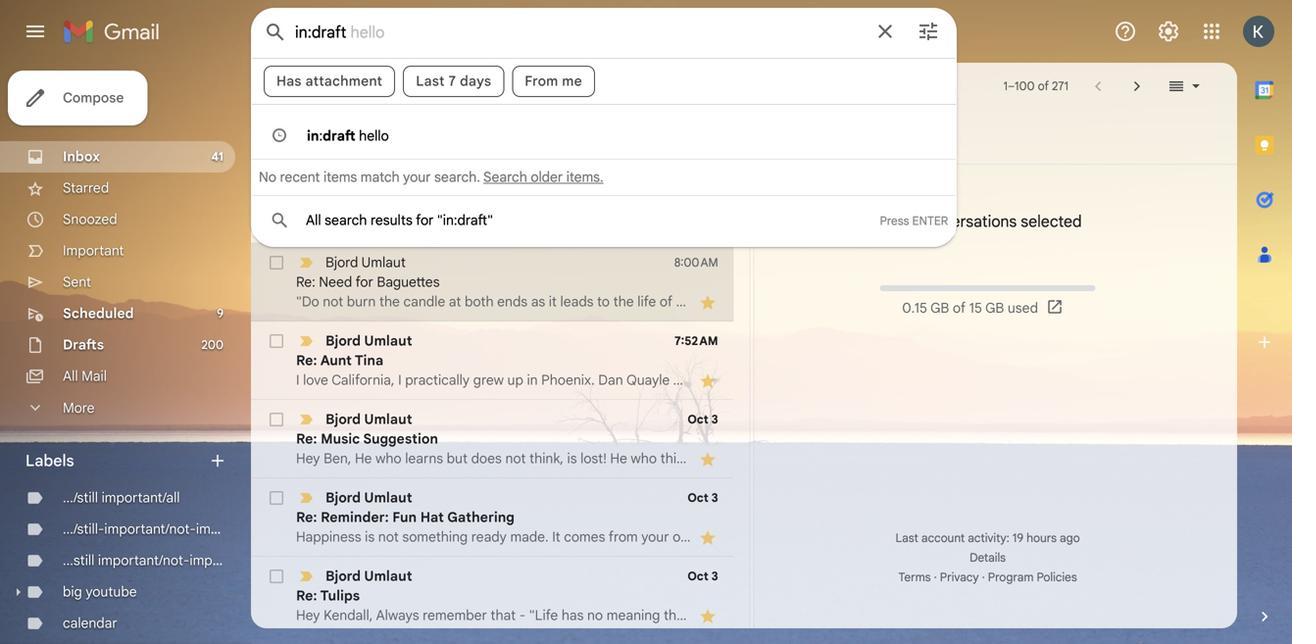 Task type: locate. For each thing, give the bounding box(es) containing it.
gb
[[931, 299, 950, 317], [986, 299, 1005, 317]]

1 gb from the left
[[931, 299, 950, 317]]

row
[[251, 165, 734, 243], [251, 243, 734, 322], [251, 322, 1293, 400], [251, 400, 734, 479], [251, 479, 734, 557], [251, 557, 734, 636]]

from me
[[525, 73, 583, 90]]

bjord
[[326, 254, 358, 271], [326, 333, 361, 350], [326, 411, 361, 428], [326, 490, 361, 507], [326, 568, 361, 585]]

no conversations selected main content
[[251, 63, 1293, 645]]

.../still-important/not-important
[[63, 521, 257, 538]]

.../still
[[63, 490, 98, 507]]

0 horizontal spatial gb
[[931, 299, 950, 317]]

gathering
[[448, 509, 515, 526]]

None checkbox
[[267, 253, 286, 273], [267, 332, 286, 351], [267, 410, 286, 430], [267, 489, 286, 508], [267, 253, 286, 273], [267, 332, 286, 351], [267, 410, 286, 430], [267, 489, 286, 508]]

last inside search refinement toolbar list box
[[416, 73, 445, 90]]

oct for suggestion
[[688, 413, 709, 427]]

2 re: from the top
[[296, 352, 317, 369]]

2 vertical spatial 3
[[712, 569, 719, 584]]

0 horizontal spatial last
[[416, 73, 445, 90]]

lott
[[364, 176, 391, 193]]

drafts
[[63, 336, 104, 354]]

2 vertical spatial oct
[[688, 569, 709, 584]]

1 vertical spatial oct 3
[[688, 491, 719, 506]]

for right results
[[416, 212, 434, 229]]

re: for re: tulips
[[296, 588, 317, 605]]

re: left the need
[[296, 274, 316, 291]]

bjord up reminder:
[[326, 490, 361, 507]]

4 bjord umlaut from the top
[[326, 568, 413, 585]]

important/not- down .../still-important/not-important "link"
[[98, 552, 190, 569]]

0 horizontal spatial no
[[259, 169, 277, 186]]

draft
[[323, 128, 356, 145]]

no left conversations
[[894, 212, 914, 232]]

...still important/not-important
[[63, 552, 251, 569]]

1 oct from the top
[[688, 413, 709, 427]]

umlaut up fun
[[364, 490, 413, 507]]

refresh image
[[326, 77, 345, 96]]

starred
[[63, 180, 109, 197]]

None checkbox
[[267, 567, 286, 587]]

labels heading
[[26, 451, 208, 471]]

umlaut
[[362, 254, 406, 271], [364, 333, 413, 350], [364, 411, 413, 428], [364, 490, 413, 507], [364, 568, 413, 585]]

4 bjord from the top
[[326, 490, 361, 507]]

has attachment
[[277, 73, 383, 90]]

3 for suggestion
[[712, 413, 719, 427]]

1 row from the top
[[251, 165, 734, 243]]

1 horizontal spatial gb
[[986, 299, 1005, 317]]

1 horizontal spatial no
[[894, 212, 914, 232]]

1 horizontal spatial ·
[[983, 570, 986, 585]]

bjord up music
[[326, 411, 361, 428]]

important
[[63, 242, 124, 259]]

1 horizontal spatial all
[[306, 212, 321, 229]]

200
[[202, 338, 224, 353]]

None search field
[[251, 8, 957, 247]]

terms
[[899, 570, 932, 585]]

bjord up aunt at bottom
[[326, 333, 361, 350]]

ago
[[1061, 531, 1081, 546]]

1 · from the left
[[935, 570, 938, 585]]

primary tab
[[251, 110, 497, 165]]

older image
[[1128, 77, 1148, 96]]

0 vertical spatial oct
[[688, 413, 709, 427]]

bjord umlaut for suggestion
[[326, 411, 413, 428]]

t
[[1292, 372, 1293, 389]]

big youtube
[[63, 584, 137, 601]]

· down details link
[[983, 570, 986, 585]]

re: need for baguettes
[[296, 274, 440, 291]]

0 horizontal spatial for
[[356, 274, 374, 291]]

0 vertical spatial all
[[306, 212, 321, 229]]

0 vertical spatial no
[[259, 169, 277, 186]]

important for .../still-important/not-important
[[196, 521, 257, 538]]

follow link to manage storage image
[[1047, 298, 1066, 318]]

bjord up tulips
[[326, 568, 361, 585]]

1 horizontal spatial for
[[416, 212, 434, 229]]

bjord umlaut up re: need for baguettes
[[326, 254, 406, 271]]

important/not-
[[104, 521, 196, 538], [98, 552, 190, 569]]

noah
[[326, 176, 361, 193]]

list box containing in
[[252, 112, 956, 232]]

conversations
[[918, 212, 1018, 232]]

no left 'recent'
[[259, 169, 277, 186]]

2 bjord umlaut from the top
[[326, 411, 413, 428]]

all left search
[[306, 212, 321, 229]]

none search field containing has attachment
[[251, 8, 957, 247]]

search.
[[435, 169, 481, 186]]

important/not- up '...still important/not-important' link
[[104, 521, 196, 538]]

0 vertical spatial important
[[196, 521, 257, 538]]

0 vertical spatial 3
[[712, 413, 719, 427]]

3 oct 3 from the top
[[688, 569, 719, 584]]

3 bjord from the top
[[326, 411, 361, 428]]

bjord umlaut up re: music suggestion
[[326, 411, 413, 428]]

1 vertical spatial important
[[190, 552, 251, 569]]

re: left tulips
[[296, 588, 317, 605]]

list box
[[252, 112, 956, 232]]

music
[[321, 431, 360, 448]]

bjord up the need
[[326, 254, 358, 271]]

privacy
[[941, 570, 980, 585]]

2 bjord from the top
[[326, 333, 361, 350]]

calendar
[[63, 615, 117, 632]]

no inside main content
[[894, 212, 914, 232]]

inbox link
[[63, 148, 100, 165]]

1 vertical spatial for
[[356, 274, 374, 291]]

7
[[449, 73, 456, 90]]

me
[[562, 73, 583, 90]]

5 re: from the top
[[296, 588, 317, 605]]

3 for fun
[[712, 491, 719, 506]]

4 re: from the top
[[296, 509, 317, 526]]

umlaut down fun
[[364, 568, 413, 585]]

important/not- for ...still
[[98, 552, 190, 569]]

umlaut up re: need for baguettes
[[362, 254, 406, 271]]

.../still important/all link
[[63, 490, 180, 507]]

1 vertical spatial no
[[894, 212, 914, 232]]

1 3 from the top
[[712, 413, 719, 427]]

privacy link
[[941, 570, 980, 585]]

3 row from the top
[[251, 322, 1293, 400]]

7:52 am
[[675, 334, 719, 349]]

...still
[[63, 552, 95, 569]]

re:
[[296, 274, 316, 291], [296, 352, 317, 369], [296, 431, 317, 448], [296, 509, 317, 526], [296, 588, 317, 605]]

0 vertical spatial important/not-
[[104, 521, 196, 538]]

umlaut for for
[[362, 254, 406, 271]]

2 oct from the top
[[688, 491, 709, 506]]

fun
[[393, 509, 417, 526]]

re: left music
[[296, 431, 317, 448]]

.../still-important/not-important link
[[63, 521, 257, 538]]

1 oct 3 from the top
[[688, 413, 719, 427]]

0.15
[[903, 299, 928, 317]]

1 re: from the top
[[296, 274, 316, 291]]

all left "mail"
[[63, 368, 78, 385]]

clear search image
[[866, 12, 905, 51]]

0 horizontal spatial ·
[[935, 570, 938, 585]]

3
[[712, 413, 719, 427], [712, 491, 719, 506], [712, 569, 719, 584]]

last left account
[[896, 531, 919, 546]]

...still important/not-important link
[[63, 552, 251, 569]]

forget
[[1251, 372, 1289, 389]]

no
[[259, 169, 277, 186], [894, 212, 914, 232]]

all
[[306, 212, 321, 229], [63, 368, 78, 385]]

re: left aunt at bottom
[[296, 352, 317, 369]]

gb left of
[[931, 299, 950, 317]]

items
[[324, 169, 357, 186]]

row containing noah lott
[[251, 165, 734, 243]]

suggestion
[[363, 431, 438, 448]]

scheduled link
[[63, 305, 134, 322]]

important link
[[63, 242, 124, 259]]

primary
[[302, 128, 353, 145]]

re: left reminder:
[[296, 509, 317, 526]]

calendar link
[[63, 615, 117, 632]]

snoozed
[[63, 211, 117, 228]]

search
[[325, 212, 367, 229]]

also
[[1185, 372, 1210, 389]]

1 vertical spatial 3
[[712, 491, 719, 506]]

for inside re: need for baguettes link
[[356, 274, 374, 291]]

bjord umlaut re: aunt tina i also won't forget t
[[296, 333, 1293, 389]]

2 row from the top
[[251, 243, 734, 322]]

recent
[[280, 169, 320, 186]]

all inside labels navigation
[[63, 368, 78, 385]]

oct 3 for fun
[[688, 491, 719, 506]]

0 vertical spatial last
[[416, 73, 445, 90]]

for right the need
[[356, 274, 374, 291]]

press
[[880, 214, 910, 229]]

2 3 from the top
[[712, 491, 719, 506]]

search refinement toolbar list box
[[252, 58, 956, 104]]

important down .../still-important/not-important
[[190, 552, 251, 569]]

bjord umlaut up tulips
[[326, 568, 413, 585]]

2 vertical spatial oct 3
[[688, 569, 719, 584]]

no for no conversations selected
[[894, 212, 914, 232]]

3 re: from the top
[[296, 431, 317, 448]]

2 oct 3 from the top
[[688, 491, 719, 506]]

bjord umlaut up reminder:
[[326, 490, 413, 507]]

last left 7 at the left top of page
[[416, 73, 445, 90]]

oct for fun
[[688, 491, 709, 506]]

0 horizontal spatial all
[[63, 368, 78, 385]]

important up '...still important/not-important' link
[[196, 521, 257, 538]]

3 bjord umlaut from the top
[[326, 490, 413, 507]]

umlaut up suggestion on the left of page
[[364, 411, 413, 428]]

labels navigation
[[0, 63, 257, 645]]

1 bjord umlaut from the top
[[326, 254, 406, 271]]

match
[[361, 169, 400, 186]]

last account activity: 19 hours ago details terms · privacy · program policies
[[896, 531, 1081, 585]]

bjord for for
[[326, 254, 358, 271]]

hello
[[359, 128, 389, 145]]

1 vertical spatial last
[[896, 531, 919, 546]]

bjord umlaut for fun
[[326, 490, 413, 507]]

1 horizontal spatial last
[[896, 531, 919, 546]]

1 vertical spatial all
[[63, 368, 78, 385]]

umlaut for suggestion
[[364, 411, 413, 428]]

support image
[[1114, 20, 1138, 43]]

1 vertical spatial oct
[[688, 491, 709, 506]]

tab list
[[1238, 63, 1293, 574]]

umlaut up tina
[[364, 333, 413, 350]]

gb right 15
[[986, 299, 1005, 317]]

last inside last account activity: 19 hours ago details terms · privacy · program policies
[[896, 531, 919, 546]]

i
[[1178, 372, 1181, 389]]

"in:draft"
[[437, 212, 493, 229]]

3 3 from the top
[[712, 569, 719, 584]]

1 bjord from the top
[[326, 254, 358, 271]]

Search mail text field
[[295, 23, 862, 42]]

0 vertical spatial oct 3
[[688, 413, 719, 427]]

last 7 days
[[416, 73, 492, 90]]

menu for company lunch
[[296, 195, 470, 212]]

last
[[416, 73, 445, 90], [896, 531, 919, 546]]

attachment
[[306, 73, 383, 90]]

:
[[319, 128, 323, 145]]

1 vertical spatial important/not-
[[98, 552, 190, 569]]

2 gb from the left
[[986, 299, 1005, 317]]

re: for re: reminder: fun hat gathering
[[296, 509, 317, 526]]

· right terms
[[935, 570, 938, 585]]

gmail image
[[63, 12, 170, 51]]



Task type: describe. For each thing, give the bounding box(es) containing it.
mail
[[82, 368, 107, 385]]

41
[[211, 150, 224, 164]]

15
[[970, 299, 983, 317]]

re: tulips link
[[296, 587, 691, 626]]

menu for company lunch link
[[296, 194, 691, 233]]

important/all
[[102, 490, 180, 507]]

terms link
[[899, 570, 932, 585]]

older
[[531, 169, 563, 186]]

more button
[[0, 392, 235, 424]]

.../still-
[[63, 521, 104, 538]]

row containing bjord umlaut re: aunt tina i also won't forget t
[[251, 322, 1293, 400]]

advanced search options image
[[909, 12, 949, 51]]

program policies link
[[989, 570, 1078, 585]]

all search results for "in:draft"
[[306, 212, 493, 229]]

all for all mail
[[63, 368, 78, 385]]

primary tab list
[[251, 110, 1238, 165]]

bjord umlaut for for
[[326, 254, 406, 271]]

bjord inside bjord umlaut re: aunt tina i also won't forget t
[[326, 333, 361, 350]]

re: inside bjord umlaut re: aunt tina i also won't forget t
[[296, 352, 317, 369]]

more
[[63, 400, 95, 417]]

2 · from the left
[[983, 570, 986, 585]]

3 oct from the top
[[688, 569, 709, 584]]

all mail link
[[63, 368, 107, 385]]

toggle split pane mode image
[[1167, 77, 1187, 96]]

details link
[[970, 551, 1007, 566]]

program
[[989, 570, 1034, 585]]

snoozed link
[[63, 211, 117, 228]]

policies
[[1037, 570, 1078, 585]]

big youtube link
[[63, 584, 137, 601]]

0 vertical spatial for
[[416, 212, 434, 229]]

last for last 7 days
[[416, 73, 445, 90]]

of
[[953, 299, 966, 317]]

re: need for baguettes link
[[296, 273, 691, 312]]

all mail
[[63, 368, 107, 385]]

hat
[[421, 509, 444, 526]]

none checkbox inside row
[[267, 567, 286, 587]]

0.15 gb of 15 gb used
[[903, 299, 1039, 317]]

4 row from the top
[[251, 400, 734, 479]]

in : draft hello
[[307, 128, 389, 145]]

sent
[[63, 274, 91, 291]]

drafts link
[[63, 336, 104, 354]]

account
[[922, 531, 965, 546]]

menu
[[296, 195, 333, 212]]

all for all search results for "in:draft"
[[306, 212, 321, 229]]

re: tulips
[[296, 588, 360, 605]]

no recent items match your search. search older items.
[[259, 169, 604, 186]]

search
[[484, 169, 528, 186]]

starred link
[[63, 180, 109, 197]]

press enter
[[880, 214, 949, 229]]

need
[[319, 274, 352, 291]]

compose
[[63, 89, 124, 106]]

for
[[337, 195, 358, 212]]

has
[[277, 73, 302, 90]]

re: for re: music suggestion
[[296, 431, 317, 448]]

activity:
[[968, 531, 1010, 546]]

important/not- for .../still-
[[104, 521, 196, 538]]

company
[[362, 195, 425, 212]]

selected
[[1022, 212, 1083, 232]]

inbox
[[63, 148, 100, 165]]

used
[[1008, 299, 1039, 317]]

re: music suggestion
[[296, 431, 438, 448]]

in
[[307, 128, 319, 145]]

re: for re: need for baguettes
[[296, 274, 316, 291]]

bjord for suggestion
[[326, 411, 361, 428]]

search mail image
[[258, 15, 293, 50]]

oct 3 for suggestion
[[688, 413, 719, 427]]

search older items. link
[[484, 169, 604, 186]]

19
[[1013, 531, 1024, 546]]

enter
[[913, 214, 949, 229]]

no conversations selected
[[894, 212, 1083, 232]]

umlaut for fun
[[364, 490, 413, 507]]

re: reminder: fun hat gathering link
[[296, 508, 691, 547]]

main menu image
[[24, 20, 47, 43]]

6 row from the top
[[251, 557, 734, 636]]

lunch
[[429, 195, 470, 212]]

from
[[525, 73, 559, 90]]

youtube
[[86, 584, 137, 601]]

baguettes
[[377, 274, 440, 291]]

9
[[217, 307, 224, 321]]

re: reminder: fun hat gathering
[[296, 509, 515, 526]]

last for last account activity: 19 hours ago details terms · privacy · program policies
[[896, 531, 919, 546]]

days
[[460, 73, 492, 90]]

no for no recent items match your search. search older items.
[[259, 169, 277, 186]]

umlaut inside bjord umlaut re: aunt tina i also won't forget t
[[364, 333, 413, 350]]

labels
[[26, 451, 74, 471]]

tulips
[[320, 588, 360, 605]]

settings image
[[1158, 20, 1181, 43]]

aunt
[[321, 352, 352, 369]]

5 bjord from the top
[[326, 568, 361, 585]]

important for ...still important/not-important
[[190, 552, 251, 569]]

important according to google magic. switch
[[296, 175, 316, 194]]

bjord for fun
[[326, 490, 361, 507]]

tina
[[355, 352, 384, 369]]

scheduled
[[63, 305, 134, 322]]

sent link
[[63, 274, 91, 291]]

5 row from the top
[[251, 479, 734, 557]]

items.
[[567, 169, 604, 186]]

details
[[970, 551, 1007, 566]]

.../still important/all
[[63, 490, 180, 507]]

hours
[[1027, 531, 1058, 546]]



Task type: vqa. For each thing, say whether or not it's contained in the screenshot.
Data within Keep offline data on my computer Data stored on your device will not be deleted when signing out of your Google account or when changing your password. To delete account data from your device disable offline mail and save changes.
no



